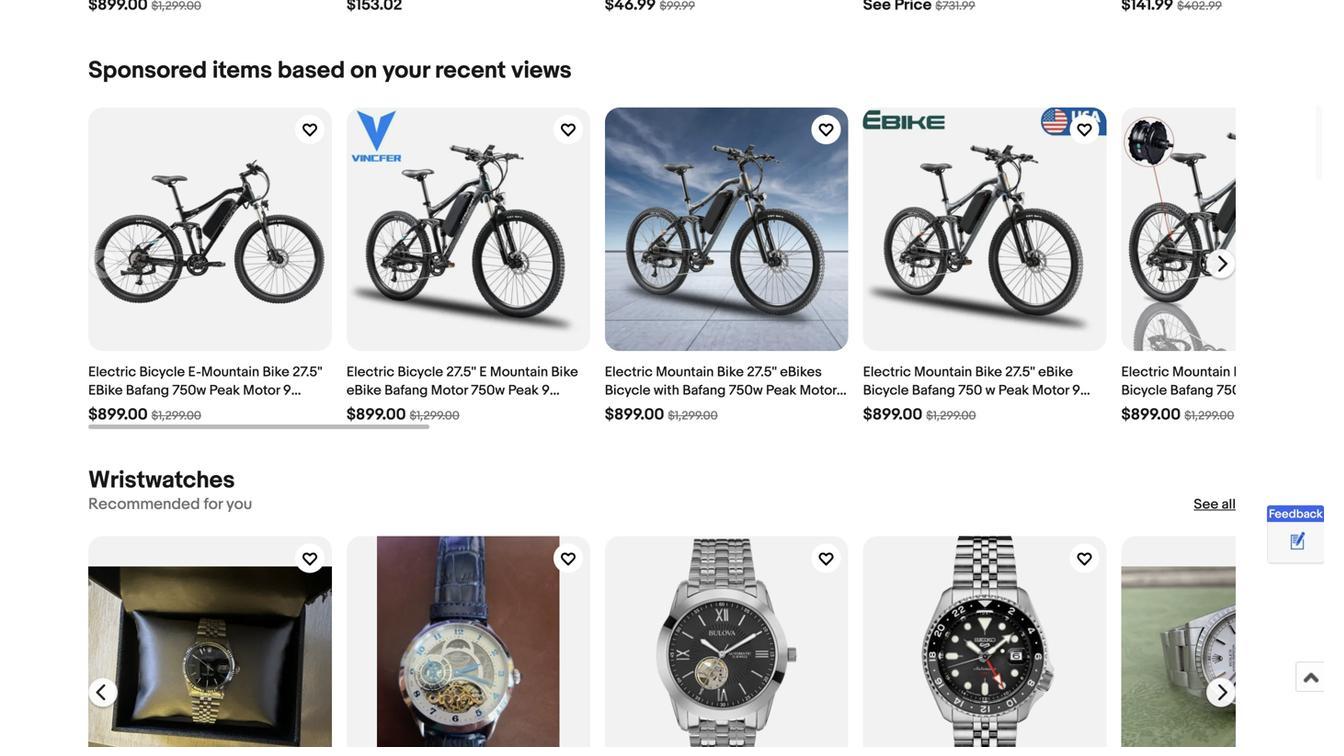 Task type: describe. For each thing, give the bounding box(es) containing it.
bike for electric mountain bike 27.5'' ebike bicycle bafang 750w peak moto
[[1234, 364, 1261, 381]]

27.5'' for electric mountain bike 27.5'' ebike bicycle bafang 750w peak moto
[[1264, 364, 1294, 381]]

previous price $1,299.00 text field
[[1185, 409, 1235, 423]]

electric bicycle 27.5'' e mountain bike ebike bafang motor 750w peak 9 speed usa
[[347, 364, 578, 417]]

peak for electric mountain bike 27.5'' ebikes bicycle with bafang 750w peak motor 9 speed
[[766, 382, 797, 399]]

bicycle for electric mountain bike 27.5'' ebike bicycle bafang 750 w peak motor 9 speed gray
[[863, 382, 909, 399]]

motor for electric mountain bike 27.5'' ebikes bicycle with bafang 750w peak motor 9 speed
[[800, 382, 837, 399]]

$899.00 $1,299.00 for electric bicycle 27.5'' e mountain bike ebike bafang motor 750w peak 9 speed usa
[[347, 405, 460, 425]]

9 for ebike
[[1073, 382, 1081, 399]]

ebike for electric mountain bike 27.5'' ebike bicycle bafang 750w peak moto
[[1297, 364, 1325, 381]]

peak for electric mountain bike 27.5'' ebike bicycle bafang 750 w peak motor 9 speed gray
[[999, 382, 1029, 399]]

electric bicycle e-mountain bike 27.5'' ebike bafang 750w peak motor 9 speed usa
[[88, 364, 323, 417]]

mountain inside electric bicycle e-mountain bike 27.5'' ebike bafang 750w peak motor 9 speed usa
[[201, 364, 259, 381]]

bafang for ebike
[[126, 382, 169, 399]]

motor inside electric bicycle 27.5'' e mountain bike ebike bafang motor 750w peak 9 speed usa
[[431, 382, 468, 399]]

$899.00 text field for electric mountain bike 27.5'' ebike bicycle bafang 750w peak moto
[[1122, 405, 1181, 425]]

w
[[986, 382, 996, 399]]

mountain for electric mountain bike 27.5'' ebikes bicycle with bafang 750w peak motor 9 speed
[[656, 364, 714, 381]]

you
[[226, 495, 252, 514]]

27.5'' inside electric bicycle 27.5'' e mountain bike ebike bafang motor 750w peak 9 speed usa
[[447, 364, 476, 381]]

$899.00 for electric mountain bike 27.5'' ebikes bicycle with bafang 750w peak motor 9 speed
[[605, 405, 665, 425]]

$1,299.00 for electric mountain bike 27.5'' ebikes bicycle with bafang 750w peak motor 9 speed
[[668, 409, 718, 423]]

electric for electric bicycle e-mountain bike 27.5'' ebike bafang 750w peak motor 9 speed usa
[[88, 364, 136, 381]]

$899.00 text field for ebike
[[88, 405, 148, 425]]

items
[[212, 56, 272, 85]]

$899.00 $1,299.00 for electric mountain bike 27.5'' ebikes bicycle with bafang 750w peak motor 9 speed
[[605, 405, 718, 425]]

peak inside electric bicycle 27.5'' e mountain bike ebike bafang motor 750w peak 9 speed usa
[[508, 382, 539, 399]]

electric for electric mountain bike 27.5'' ebike bicycle bafang 750w peak moto
[[1122, 364, 1170, 381]]

$899.00 for electric mountain bike 27.5'' ebike bicycle bafang 750 w peak motor 9 speed gray
[[863, 405, 923, 425]]

$1,299.00 for electric mountain bike 27.5'' ebike bicycle bafang 750 w peak motor 9 speed gray
[[927, 409, 977, 423]]

wristwatches link
[[88, 467, 235, 495]]

peak for electric bicycle e-mountain bike 27.5'' ebike bafang 750w peak motor 9 speed usa
[[209, 382, 240, 399]]

gray
[[908, 401, 938, 417]]

electric mountain bike 27.5'' ebike bicycle bafang 750w peak moto
[[1122, 364, 1325, 417]]

ebike for electric mountain bike 27.5'' ebike bicycle bafang 750 w peak motor 9 speed gray
[[1039, 364, 1074, 381]]

$899.00 for electric mountain bike 27.5'' ebike bicycle bafang 750w peak moto
[[1122, 405, 1181, 425]]

previous price $1,299.00 text field containing $1,299.00
[[927, 409, 977, 423]]

recommended for you element
[[88, 495, 252, 515]]

bafang for with
[[683, 382, 726, 399]]

9 for mountain
[[542, 382, 550, 399]]

$899.00 $1,299.00 for electric mountain bike 27.5'' ebike bicycle bafang 750 w peak motor 9 speed gray
[[863, 405, 977, 425]]

previous price $402.99 text field
[[1178, 0, 1223, 13]]

bicycle inside electric bicycle e-mountain bike 27.5'' ebike bafang 750w peak motor 9 speed usa
[[139, 364, 185, 381]]

motor for electric mountain bike 27.5'' ebike bicycle bafang 750 w peak motor 9 speed gray
[[1033, 382, 1070, 399]]

e-
[[188, 364, 201, 381]]

recommended for you
[[88, 495, 252, 514]]

recommended
[[88, 495, 200, 514]]

750w inside electric mountain bike 27.5'' ebikes bicycle with bafang 750w peak motor 9 speed
[[729, 382, 763, 399]]

750
[[959, 382, 983, 399]]

$899.00 for electric bicycle e-mountain bike 27.5'' ebike bafang 750w peak motor 9 speed usa
[[88, 405, 148, 425]]

bafang for ebike
[[385, 382, 428, 399]]

bike inside electric bicycle 27.5'' e mountain bike ebike bafang motor 750w peak 9 speed usa
[[551, 364, 578, 381]]

sponsored items based on your recent views
[[88, 56, 572, 85]]

bicycle inside electric bicycle 27.5'' e mountain bike ebike bafang motor 750w peak 9 speed usa
[[398, 364, 443, 381]]

electric for electric mountain bike 27.5'' ebikes bicycle with bafang 750w peak motor 9 speed
[[605, 364, 653, 381]]

mountain inside electric bicycle 27.5'' e mountain bike ebike bafang motor 750w peak 9 speed usa
[[490, 364, 548, 381]]

ebike inside electric bicycle 27.5'' e mountain bike ebike bafang motor 750w peak 9 speed usa
[[347, 382, 382, 399]]

$899.00 $1,299.00 for electric mountain bike 27.5'' ebike bicycle bafang 750w peak moto
[[1122, 405, 1235, 425]]

your
[[383, 56, 430, 85]]

electric for electric mountain bike 27.5'' ebike bicycle bafang 750 w peak motor 9 speed gray
[[863, 364, 911, 381]]



Task type: locate. For each thing, give the bounding box(es) containing it.
bicycle inside electric mountain bike 27.5'' ebike bicycle bafang 750w peak moto
[[1122, 382, 1168, 399]]

2 usa from the left
[[392, 401, 418, 417]]

bicycle inside electric mountain bike 27.5'' ebike bicycle bafang 750 w peak motor 9 speed gray
[[863, 382, 909, 399]]

$1,299.00 for electric mountain bike 27.5'' ebike bicycle bafang 750w peak moto
[[1185, 409, 1235, 423]]

speed inside electric bicycle e-mountain bike 27.5'' ebike bafang 750w peak motor 9 speed usa
[[88, 401, 130, 417]]

e
[[480, 364, 487, 381]]

motor for electric bicycle e-mountain bike 27.5'' ebike bafang 750w peak motor 9 speed usa
[[243, 382, 280, 399]]

750w down e
[[471, 382, 505, 399]]

ebikes
[[780, 364, 822, 381]]

1 bafang from the left
[[126, 382, 169, 399]]

4 bike from the left
[[976, 364, 1003, 381]]

2 $899.00 $1,299.00 from the left
[[347, 405, 460, 425]]

750w inside electric bicycle e-mountain bike 27.5'' ebike bafang 750w peak motor 9 speed usa
[[172, 382, 206, 399]]

5 $1,299.00 from the left
[[1185, 409, 1235, 423]]

$899.00 for electric bicycle 27.5'' e mountain bike ebike bafang motor 750w peak 9 speed usa
[[347, 405, 406, 425]]

speed for electric bicycle 27.5'' e mountain bike ebike bafang motor 750w peak 9 speed usa
[[347, 401, 388, 417]]

9 for ebikes
[[840, 382, 848, 399]]

electric mountain bike 27.5'' ebikes bicycle with bafang 750w peak motor 9 speed
[[605, 364, 848, 417]]

usa for ebike
[[392, 401, 418, 417]]

750w right the "with"
[[729, 382, 763, 399]]

usa
[[133, 401, 160, 417], [392, 401, 418, 417]]

3 bike from the left
[[717, 364, 744, 381]]

5 27.5'' from the left
[[1264, 364, 1294, 381]]

1 speed from the left
[[88, 401, 130, 417]]

previous price $1,299.00 text field
[[668, 409, 718, 423]]

$899.00 text field for electric mountain bike 27.5'' ebike bicycle bafang 750 w peak motor 9 speed gray
[[863, 405, 923, 425]]

1 electric from the left
[[88, 364, 136, 381]]

previous price $1,299.00 text field
[[151, 0, 201, 13], [927, 409, 977, 423]]

9 inside electric mountain bike 27.5'' ebikes bicycle with bafang 750w peak motor 9 speed
[[840, 382, 848, 399]]

0 horizontal spatial usa
[[133, 401, 160, 417]]

with
[[654, 382, 680, 399]]

750w down e- at the left of the page
[[172, 382, 206, 399]]

$1,299.00 for electric bicycle 27.5'' e mountain bike ebike bafang motor 750w peak 9 speed usa
[[410, 409, 460, 423]]

bicycle inside electric mountain bike 27.5'' ebikes bicycle with bafang 750w peak motor 9 speed
[[605, 382, 651, 399]]

0 horizontal spatial ebike
[[347, 382, 382, 399]]

$899.00 text field for electric mountain bike 27.5'' ebikes bicycle with bafang 750w peak motor 9 speed
[[605, 405, 665, 425]]

3 9 from the left
[[840, 382, 848, 399]]

2 motor from the left
[[431, 382, 468, 399]]

9
[[283, 382, 291, 399], [542, 382, 550, 399], [840, 382, 848, 399], [1073, 382, 1081, 399]]

4 speed from the left
[[863, 401, 905, 417]]

1 horizontal spatial usa
[[392, 401, 418, 417]]

bike up "w"
[[976, 364, 1003, 381]]

4 $1,299.00 from the left
[[927, 409, 977, 423]]

3 $899.00 from the left
[[605, 405, 665, 425]]

27.5'' inside electric bicycle e-mountain bike 27.5'' ebike bafang 750w peak motor 9 speed usa
[[293, 364, 323, 381]]

1 $1,299.00 from the left
[[151, 409, 201, 423]]

ebike inside electric mountain bike 27.5'' ebike bicycle bafang 750 w peak motor 9 speed gray
[[1039, 364, 1074, 381]]

3 peak from the left
[[766, 382, 797, 399]]

4 750w from the left
[[1217, 382, 1251, 399]]

3 motor from the left
[[800, 382, 837, 399]]

peak inside electric mountain bike 27.5'' ebikes bicycle with bafang 750w peak motor 9 speed
[[766, 382, 797, 399]]

2 speed from the left
[[347, 401, 388, 417]]

see all link
[[1194, 496, 1236, 514]]

electric mountain bike 27.5'' ebike bicycle bafang 750 w peak motor 9 speed gray
[[863, 364, 1081, 417]]

ebike
[[1039, 364, 1074, 381], [1297, 364, 1325, 381], [347, 382, 382, 399]]

3 electric from the left
[[605, 364, 653, 381]]

feedback
[[1269, 508, 1323, 522]]

0 horizontal spatial previous price $1,299.00 text field
[[151, 409, 201, 423]]

speed for electric mountain bike 27.5'' ebike bicycle bafang 750 w peak motor 9 speed gray
[[863, 401, 905, 417]]

1 previous price $1,299.00 text field from the left
[[151, 409, 201, 423]]

None text field
[[347, 0, 402, 15], [863, 0, 932, 15], [347, 0, 402, 15], [863, 0, 932, 15]]

5 electric from the left
[[1122, 364, 1170, 381]]

4 electric from the left
[[863, 364, 911, 381]]

27.5'' inside electric mountain bike 27.5'' ebikes bicycle with bafang 750w peak motor 9 speed
[[747, 364, 777, 381]]

ebike
[[88, 382, 123, 399]]

4 $899.00 $1,299.00 from the left
[[863, 405, 977, 425]]

peak inside electric mountain bike 27.5'' ebike bicycle bafang 750 w peak motor 9 speed gray
[[999, 382, 1029, 399]]

1 $899.00 from the left
[[88, 405, 148, 425]]

2 750w from the left
[[471, 382, 505, 399]]

speed for electric bicycle e-mountain bike 27.5'' ebike bafang 750w peak motor 9 speed usa
[[88, 401, 130, 417]]

3 27.5'' from the left
[[747, 364, 777, 381]]

previous price $1,299.00 text field for motor
[[410, 409, 460, 423]]

1 9 from the left
[[283, 382, 291, 399]]

recent
[[435, 56, 506, 85]]

2 9 from the left
[[542, 382, 550, 399]]

bike
[[263, 364, 290, 381], [551, 364, 578, 381], [717, 364, 744, 381], [976, 364, 1003, 381], [1234, 364, 1261, 381]]

2 horizontal spatial ebike
[[1297, 364, 1325, 381]]

2 mountain from the left
[[490, 364, 548, 381]]

2 bike from the left
[[551, 364, 578, 381]]

1 vertical spatial previous price $1,299.00 text field
[[927, 409, 977, 423]]

3 speed from the left
[[605, 401, 647, 417]]

mountain inside electric mountain bike 27.5'' ebike bicycle bafang 750w peak moto
[[1173, 364, 1231, 381]]

peak
[[209, 382, 240, 399], [508, 382, 539, 399], [766, 382, 797, 399], [999, 382, 1029, 399], [1254, 382, 1285, 399]]

2 peak from the left
[[508, 382, 539, 399]]

bafang inside electric mountain bike 27.5'' ebike bicycle bafang 750w peak moto
[[1171, 382, 1214, 399]]

750w inside electric bicycle 27.5'' e mountain bike ebike bafang motor 750w peak 9 speed usa
[[471, 382, 505, 399]]

5 bike from the left
[[1234, 364, 1261, 381]]

previous price $1,299.00 text field down 750
[[927, 409, 977, 423]]

previous price $1,299.00 text field
[[151, 409, 201, 423], [410, 409, 460, 423]]

all
[[1222, 497, 1236, 513]]

0 horizontal spatial previous price $1,299.00 text field
[[151, 0, 201, 13]]

electric for electric bicycle 27.5'' e mountain bike ebike bafang motor 750w peak 9 speed usa
[[347, 364, 395, 381]]

0 horizontal spatial $899.00 text field
[[88, 405, 148, 425]]

1 horizontal spatial previous price $1,299.00 text field
[[927, 409, 977, 423]]

peak inside electric mountain bike 27.5'' ebike bicycle bafang 750w peak moto
[[1254, 382, 1285, 399]]

electric inside electric mountain bike 27.5'' ebike bicycle bafang 750 w peak motor 9 speed gray
[[863, 364, 911, 381]]

2 previous price $1,299.00 text field from the left
[[410, 409, 460, 423]]

bike for electric mountain bike 27.5'' ebikes bicycle with bafang 750w peak motor 9 speed
[[717, 364, 744, 381]]

$899.00 text field
[[88, 405, 148, 425], [347, 405, 406, 425]]

4 bafang from the left
[[912, 382, 956, 399]]

1 motor from the left
[[243, 382, 280, 399]]

750w inside electric mountain bike 27.5'' ebike bicycle bafang 750w peak moto
[[1217, 382, 1251, 399]]

4 mountain from the left
[[914, 364, 973, 381]]

bike right e
[[551, 364, 578, 381]]

previous price $1,299.00 text field up sponsored
[[151, 0, 201, 13]]

motor inside electric mountain bike 27.5'' ebikes bicycle with bafang 750w peak motor 9 speed
[[800, 382, 837, 399]]

on
[[350, 56, 377, 85]]

2 bafang from the left
[[385, 382, 428, 399]]

electric inside electric bicycle 27.5'' e mountain bike ebike bafang motor 750w peak 9 speed usa
[[347, 364, 395, 381]]

1 horizontal spatial $899.00 text field
[[863, 405, 923, 425]]

speed inside electric bicycle 27.5'' e mountain bike ebike bafang motor 750w peak 9 speed usa
[[347, 401, 388, 417]]

27.5''
[[293, 364, 323, 381], [447, 364, 476, 381], [747, 364, 777, 381], [1006, 364, 1036, 381], [1264, 364, 1294, 381]]

$1,299.00
[[151, 409, 201, 423], [410, 409, 460, 423], [668, 409, 718, 423], [927, 409, 977, 423], [1185, 409, 1235, 423]]

3 mountain from the left
[[656, 364, 714, 381]]

1 27.5'' from the left
[[293, 364, 323, 381]]

2 $899.00 text field from the left
[[347, 405, 406, 425]]

1 $899.00 text field from the left
[[88, 405, 148, 425]]

9 for bike
[[283, 382, 291, 399]]

for
[[204, 495, 223, 514]]

4 $899.00 from the left
[[863, 405, 923, 425]]

motor inside electric mountain bike 27.5'' ebike bicycle bafang 750 w peak motor 9 speed gray
[[1033, 382, 1070, 399]]

0 vertical spatial previous price $1,299.00 text field
[[151, 0, 201, 13]]

wristwatches
[[88, 467, 235, 495]]

bike up $1,299.00 text field
[[1234, 364, 1261, 381]]

1 bike from the left
[[263, 364, 290, 381]]

1 750w from the left
[[172, 382, 206, 399]]

None text field
[[88, 0, 148, 15], [605, 0, 656, 15], [1122, 0, 1174, 15], [88, 0, 148, 15], [605, 0, 656, 15], [1122, 0, 1174, 15]]

5 $899.00 from the left
[[1122, 405, 1181, 425]]

1 usa from the left
[[133, 401, 160, 417]]

2 horizontal spatial $899.00 text field
[[1122, 405, 1181, 425]]

electric inside electric mountain bike 27.5'' ebike bicycle bafang 750w peak moto
[[1122, 364, 1170, 381]]

bafang inside electric mountain bike 27.5'' ebikes bicycle with bafang 750w peak motor 9 speed
[[683, 382, 726, 399]]

2 27.5'' from the left
[[447, 364, 476, 381]]

bafang inside electric mountain bike 27.5'' ebike bicycle bafang 750 w peak motor 9 speed gray
[[912, 382, 956, 399]]

27.5'' inside electric mountain bike 27.5'' ebike bicycle bafang 750 w peak motor 9 speed gray
[[1006, 364, 1036, 381]]

1 horizontal spatial previous price $1,299.00 text field
[[410, 409, 460, 423]]

mountain for electric mountain bike 27.5'' ebike bicycle bafang 750 w peak motor 9 speed gray
[[914, 364, 973, 381]]

4 peak from the left
[[999, 382, 1029, 399]]

bicycle for electric mountain bike 27.5'' ebikes bicycle with bafang 750w peak motor 9 speed
[[605, 382, 651, 399]]

5 $899.00 $1,299.00 from the left
[[1122, 405, 1235, 425]]

bike inside electric mountain bike 27.5'' ebikes bicycle with bafang 750w peak motor 9 speed
[[717, 364, 744, 381]]

3 $1,299.00 from the left
[[668, 409, 718, 423]]

4 27.5'' from the left
[[1006, 364, 1036, 381]]

2 $899.00 text field from the left
[[863, 405, 923, 425]]

3 750w from the left
[[729, 382, 763, 399]]

ebike inside electric mountain bike 27.5'' ebike bicycle bafang 750w peak moto
[[1297, 364, 1325, 381]]

$899.00
[[88, 405, 148, 425], [347, 405, 406, 425], [605, 405, 665, 425], [863, 405, 923, 425], [1122, 405, 1181, 425]]

$899.00 $1,299.00
[[88, 405, 201, 425], [347, 405, 460, 425], [605, 405, 718, 425], [863, 405, 977, 425], [1122, 405, 1235, 425]]

speed for electric mountain bike 27.5'' ebikes bicycle with bafang 750w peak motor 9 speed
[[605, 401, 647, 417]]

750w up $1,299.00 text field
[[1217, 382, 1251, 399]]

mountain inside electric mountain bike 27.5'' ebikes bicycle with bafang 750w peak motor 9 speed
[[656, 364, 714, 381]]

sponsored
[[88, 56, 207, 85]]

electric inside electric mountain bike 27.5'' ebikes bicycle with bafang 750w peak motor 9 speed
[[605, 364, 653, 381]]

2 $899.00 from the left
[[347, 405, 406, 425]]

previous price $1,299.00 text field for 750w
[[151, 409, 201, 423]]

usa inside electric bicycle e-mountain bike 27.5'' ebike bafang 750w peak motor 9 speed usa
[[133, 401, 160, 417]]

speed
[[88, 401, 130, 417], [347, 401, 388, 417], [605, 401, 647, 417], [863, 401, 905, 417]]

bike up previous price $1,299.00 text box
[[717, 364, 744, 381]]

views
[[512, 56, 572, 85]]

mountain inside electric mountain bike 27.5'' ebike bicycle bafang 750 w peak motor 9 speed gray
[[914, 364, 973, 381]]

4 9 from the left
[[1073, 382, 1081, 399]]

electric
[[88, 364, 136, 381], [347, 364, 395, 381], [605, 364, 653, 381], [863, 364, 911, 381], [1122, 364, 1170, 381]]

5 peak from the left
[[1254, 382, 1285, 399]]

1 $899.00 text field from the left
[[605, 405, 665, 425]]

750w
[[172, 382, 206, 399], [471, 382, 505, 399], [729, 382, 763, 399], [1217, 382, 1251, 399]]

9 inside electric bicycle 27.5'' e mountain bike ebike bafang motor 750w peak 9 speed usa
[[542, 382, 550, 399]]

bike inside electric mountain bike 27.5'' ebike bicycle bafang 750 w peak motor 9 speed gray
[[976, 364, 1003, 381]]

bike inside electric mountain bike 27.5'' ebike bicycle bafang 750w peak moto
[[1234, 364, 1261, 381]]

speed inside electric mountain bike 27.5'' ebikes bicycle with bafang 750w peak motor 9 speed
[[605, 401, 647, 417]]

mountain for electric mountain bike 27.5'' ebike bicycle bafang 750w peak moto
[[1173, 364, 1231, 381]]

$899.00 text field
[[605, 405, 665, 425], [863, 405, 923, 425], [1122, 405, 1181, 425]]

bike for electric mountain bike 27.5'' ebike bicycle bafang 750 w peak motor 9 speed gray
[[976, 364, 1003, 381]]

usa inside electric bicycle 27.5'' e mountain bike ebike bafang motor 750w peak 9 speed usa
[[392, 401, 418, 417]]

bafang inside electric bicycle 27.5'' e mountain bike ebike bafang motor 750w peak 9 speed usa
[[385, 382, 428, 399]]

usa for ebike
[[133, 401, 160, 417]]

5 bafang from the left
[[1171, 382, 1214, 399]]

3 $899.00 $1,299.00 from the left
[[605, 405, 718, 425]]

3 bafang from the left
[[683, 382, 726, 399]]

5 mountain from the left
[[1173, 364, 1231, 381]]

$899.00 $1,299.00 for electric bicycle e-mountain bike 27.5'' ebike bafang 750w peak motor 9 speed usa
[[88, 405, 201, 425]]

27.5'' for electric mountain bike 27.5'' ebikes bicycle with bafang 750w peak motor 9 speed
[[747, 364, 777, 381]]

bicycle for electric mountain bike 27.5'' ebike bicycle bafang 750w peak moto
[[1122, 382, 1168, 399]]

1 mountain from the left
[[201, 364, 259, 381]]

1 peak from the left
[[209, 382, 240, 399]]

see all
[[1194, 497, 1236, 513]]

4 motor from the left
[[1033, 382, 1070, 399]]

9 inside electric bicycle e-mountain bike 27.5'' ebike bafang 750w peak motor 9 speed usa
[[283, 382, 291, 399]]

electric inside electric bicycle e-mountain bike 27.5'' ebike bafang 750w peak motor 9 speed usa
[[88, 364, 136, 381]]

peak inside electric bicycle e-mountain bike 27.5'' ebike bafang 750w peak motor 9 speed usa
[[209, 382, 240, 399]]

bafang inside electric bicycle e-mountain bike 27.5'' ebike bafang 750w peak motor 9 speed usa
[[126, 382, 169, 399]]

1 horizontal spatial $899.00 text field
[[347, 405, 406, 425]]

speed inside electric mountain bike 27.5'' ebike bicycle bafang 750 w peak motor 9 speed gray
[[863, 401, 905, 417]]

bicycle
[[139, 364, 185, 381], [398, 364, 443, 381], [605, 382, 651, 399], [863, 382, 909, 399], [1122, 382, 1168, 399]]

$1,299.00 for electric bicycle e-mountain bike 27.5'' ebike bafang 750w peak motor 9 speed usa
[[151, 409, 201, 423]]

see
[[1194, 497, 1219, 513]]

bafang
[[126, 382, 169, 399], [385, 382, 428, 399], [683, 382, 726, 399], [912, 382, 956, 399], [1171, 382, 1214, 399]]

1 horizontal spatial ebike
[[1039, 364, 1074, 381]]

3 $899.00 text field from the left
[[1122, 405, 1181, 425]]

motor
[[243, 382, 280, 399], [431, 382, 468, 399], [800, 382, 837, 399], [1033, 382, 1070, 399]]

based
[[278, 56, 345, 85]]

previous price $99.99 text field
[[660, 0, 695, 13]]

0 horizontal spatial $899.00 text field
[[605, 405, 665, 425]]

2 electric from the left
[[347, 364, 395, 381]]

27.5'' for electric mountain bike 27.5'' ebike bicycle bafang 750 w peak motor 9 speed gray
[[1006, 364, 1036, 381]]

2 $1,299.00 from the left
[[410, 409, 460, 423]]

27.5'' inside electric mountain bike 27.5'' ebike bicycle bafang 750w peak moto
[[1264, 364, 1294, 381]]

9 inside electric mountain bike 27.5'' ebike bicycle bafang 750 w peak motor 9 speed gray
[[1073, 382, 1081, 399]]

mountain
[[201, 364, 259, 381], [490, 364, 548, 381], [656, 364, 714, 381], [914, 364, 973, 381], [1173, 364, 1231, 381]]

motor inside electric bicycle e-mountain bike 27.5'' ebike bafang 750w peak motor 9 speed usa
[[243, 382, 280, 399]]

bike right e- at the left of the page
[[263, 364, 290, 381]]

previous price $731.99 text field
[[936, 0, 976, 13]]

$899.00 text field for ebike
[[347, 405, 406, 425]]

1 $899.00 $1,299.00 from the left
[[88, 405, 201, 425]]

bike inside electric bicycle e-mountain bike 27.5'' ebike bafang 750w peak motor 9 speed usa
[[263, 364, 290, 381]]



Task type: vqa. For each thing, say whether or not it's contained in the screenshot.
$1,299.00
yes



